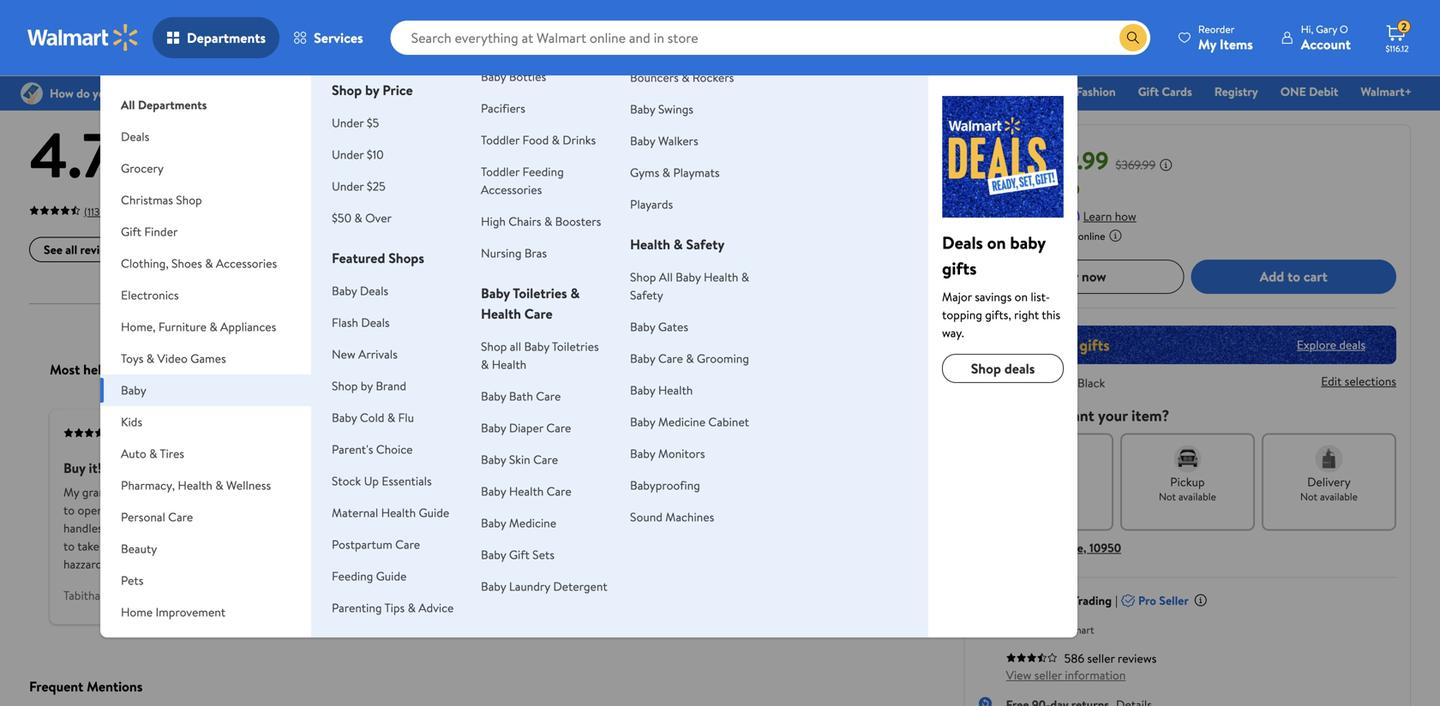 Task type: describe. For each thing, give the bounding box(es) containing it.
shop by brand
[[332, 378, 407, 395]]

finder for gift finder dropdown button
[[144, 223, 178, 240]]

baby for baby health
[[630, 382, 656, 399]]

fashion
[[1076, 83, 1116, 100]]

affirm image
[[1046, 207, 1080, 221]]

write a review
[[155, 241, 230, 258]]

finder for the gift finder "link"
[[712, 83, 746, 100]]

beauty
[[121, 541, 157, 557]]

fulfilled by walmart
[[1007, 623, 1095, 637]]

we
[[368, 520, 384, 537]]

feeding guide
[[332, 568, 407, 585]]

2 inside fun truck but not well built my 2 year old absolutely loved this chevy truck! he drove every chance he had for a whole month! then the drive motor on the wheels went out and he was so disappointed.  i started researching and that seems to be a common problem with it so we decided to return.
[[584, 484, 591, 501]]

gift left sets
[[509, 547, 530, 563]]

my up the see
[[156, 502, 172, 519]]

2 verified from the left
[[624, 426, 659, 441]]

you
[[983, 181, 1001, 197]]

1 vertical spatial guide
[[376, 568, 407, 585]]

review for most helpful positive review
[[179, 360, 218, 379]]

health inside shop all baby health & safety
[[704, 269, 739, 286]]

thing
[[232, 484, 259, 501]]

color
[[1016, 375, 1045, 391]]

care inside baby toiletries & health care
[[525, 304, 553, 323]]

& right furniture
[[210, 319, 218, 335]]

3
[[492, 162, 498, 179]]

home, furniture & appliances button
[[100, 311, 311, 343]]

& right tips
[[408, 600, 416, 617]]

started
[[804, 520, 841, 537]]

featured shops
[[332, 249, 424, 268]]

baby skin care link
[[481, 452, 558, 468]]

loved
[[693, 484, 721, 501]]

monroe,
[[1043, 540, 1087, 556]]

to left be
[[646, 538, 657, 555]]

monitors
[[658, 446, 705, 462]]

under $5
[[332, 114, 379, 131]]

by for walmart
[[1045, 623, 1055, 637]]

55
[[919, 143, 932, 160]]

all for see
[[65, 241, 77, 258]]

windows
[[159, 538, 203, 555]]

my up open
[[63, 484, 79, 501]]

and up awkward
[[286, 502, 304, 519]]

seller for view
[[1035, 667, 1063, 684]]

to down researching on the right bottom of page
[[890, 538, 902, 555]]

care down 'fun'
[[547, 483, 572, 500]]

playards
[[630, 196, 673, 213]]

& down departments popup button on the top
[[194, 63, 207, 92]]

stock up essentials
[[332, 473, 432, 490]]

0 horizontal spatial 5
[[176, 111, 210, 198]]

but
[[626, 459, 646, 478]]

baby laundry detergent
[[481, 578, 608, 595]]

& left 'rockers'
[[682, 69, 690, 86]]

lol
[[136, 556, 151, 573]]

2 are from the left
[[232, 520, 249, 537]]

pro seller
[[1139, 592, 1189, 609]]

0 horizontal spatial it!!!!
[[89, 459, 114, 478]]

out inside 4.7 out of 5
[[117, 156, 147, 184]]

gift finder for the gift finder "link"
[[689, 83, 746, 100]]

baby for baby bath care
[[481, 388, 506, 405]]

baby gift sets
[[481, 547, 555, 563]]

$10
[[367, 146, 384, 163]]

gift finder button
[[100, 216, 311, 248]]

view seller information
[[1007, 667, 1126, 684]]

look!!!!!
[[323, 556, 362, 573]]

baby gates
[[630, 319, 689, 335]]

it left 'runs'
[[235, 556, 243, 573]]

care right bath
[[536, 388, 561, 405]]

and right the see
[[185, 520, 204, 537]]

toddler feeding accessories
[[481, 163, 564, 198]]

not for pickup
[[1159, 489, 1177, 504]]

baby for baby deals
[[332, 283, 357, 299]]

baby button
[[100, 375, 311, 407]]

shop for shop by brand
[[332, 378, 358, 395]]

care right diaper
[[547, 420, 571, 437]]

baby care & grooming
[[630, 350, 749, 367]]

accessories inside toddler feeding accessories
[[481, 181, 542, 198]]

1 day from the left
[[279, 10, 294, 24]]

personal care
[[121, 509, 193, 526]]

shop for shop deals
[[971, 359, 1002, 378]]

shop for shop all baby health & safety
[[630, 269, 656, 286]]

baby for baby monitors
[[630, 446, 656, 462]]

list-
[[1031, 289, 1051, 305]]

1 shipping from the left
[[297, 10, 334, 24]]

0 vertical spatial in
[[273, 502, 283, 519]]

departments inside all departments 'link'
[[138, 96, 207, 113]]

baby bottles link
[[481, 68, 546, 85]]

of right one
[[125, 538, 136, 555]]

not for delivery
[[1301, 489, 1318, 504]]

stars for 5 stars
[[501, 124, 526, 141]]

$50 & over link
[[332, 210, 392, 226]]

all departments
[[121, 96, 207, 113]]

1 horizontal spatial on
[[988, 231, 1006, 255]]

gyms & playmats
[[630, 164, 720, 181]]

fun truck but not well built my 2 year old absolutely loved this chevy truck! he drove every chance he had for a whole month! then the drive motor on the wheels went out and he was so disappointed.  i started researching and that seems to be a common problem with it so we decided to return.
[[566, 459, 904, 573]]

stock
[[332, 473, 361, 490]]

& right $50
[[355, 210, 363, 226]]

stars for 2 stars
[[501, 181, 526, 198]]

to left open
[[63, 502, 75, 519]]

kids button
[[100, 407, 311, 438]]

baby cold & flu
[[332, 410, 414, 426]]

baby health
[[630, 382, 693, 399]]

item?
[[1132, 405, 1170, 426]]

cards
[[1162, 83, 1193, 100]]

2 product group from the left
[[719, 0, 923, 34]]

most for most helpful negative review
[[552, 360, 582, 379]]

this inside deals on baby gifts major savings on list- topping gifts, right this way.
[[1042, 307, 1061, 323]]

toddler for toddler feeding accessories
[[481, 163, 520, 180]]

every
[[865, 484, 894, 501]]

baby for baby walkers
[[630, 133, 656, 149]]

with inside fun truck but not well built my 2 year old absolutely loved this chevy truck! he drove every chance he had for a whole month! then the drive motor on the wheels went out and he was so disappointed.  i started researching and that seems to be a common problem with it so we decided to return.
[[779, 538, 802, 555]]

1 horizontal spatial grandson
[[175, 502, 223, 519]]

see all reviews link
[[29, 237, 134, 262]]

insane
[[252, 520, 284, 537]]

had inside buy it!!!! my grandson loves it!!!! the only thing wrong with it is the handles to open the door. my grandson can't get in and out of it. they handles are hard to see and they are insane awkward place. we had to take one of the windows off so he could get in it duke's of hazzard style! lol other than that it runs great and look!!!!!
[[387, 520, 406, 537]]

0 vertical spatial handles
[[363, 484, 403, 501]]

you save $180.00
[[983, 180, 1080, 199]]

1 vertical spatial a
[[661, 502, 666, 519]]

buy it!!!! my grandson loves it!!!! the only thing wrong with it is the handles to open the door. my grandson can't get in and out of it. they handles are hard to see and they are insane awkward place. we had to take one of the windows off so he could get in it duke's of hazzard style! lol other than that it runs great and look!!!!!
[[63, 459, 406, 573]]

3.4249 stars out of 5, based on 586 seller reviews element
[[1007, 653, 1058, 663]]

baby for baby skin care
[[481, 452, 506, 468]]

toddler food & drinks link
[[481, 132, 596, 148]]

stars for 4 stars
[[502, 143, 527, 160]]

most for most helpful positive review
[[50, 360, 80, 379]]

sets
[[533, 547, 555, 563]]

chance
[[566, 502, 602, 519]]

sound machines link
[[630, 509, 715, 526]]

& right the
[[215, 477, 223, 494]]

of left it.
[[328, 502, 339, 519]]

shop all baby health & safety
[[630, 269, 750, 304]]

advice
[[419, 600, 454, 617]]

baby for baby gift sets
[[481, 547, 506, 563]]

2 vertical spatial a
[[676, 538, 682, 555]]

under for under $25
[[332, 178, 364, 195]]

review for most helpful negative review
[[685, 360, 724, 379]]

1 horizontal spatial get
[[286, 538, 303, 555]]

gift for gift finder dropdown button
[[121, 223, 142, 240]]

health right the they
[[381, 505, 416, 521]]

parent's
[[332, 441, 373, 458]]

all inside shop all baby health & safety
[[659, 269, 673, 286]]

under $5 link
[[332, 114, 379, 131]]

review inside write a review link
[[196, 241, 230, 258]]

gift finder link
[[681, 82, 754, 101]]

customer
[[29, 63, 117, 92]]

1 vertical spatial it!!!!
[[162, 484, 183, 501]]

baby skin care
[[481, 452, 558, 468]]

new
[[332, 346, 356, 363]]

& up shop all baby health & safety
[[674, 235, 683, 254]]

0 vertical spatial guide
[[419, 505, 450, 521]]

1
[[492, 200, 496, 217]]

& inside "dropdown button"
[[151, 636, 159, 653]]

under $25
[[332, 178, 386, 195]]

2 horizontal spatial with
[[1020, 208, 1043, 224]]

gift finder for gift finder dropdown button
[[121, 223, 178, 240]]

essentials for grocery & essentials
[[615, 83, 666, 100]]

could
[[254, 538, 283, 555]]

all for shop
[[510, 338, 522, 355]]

legal information image
[[1109, 229, 1123, 242]]

and up return.
[[566, 538, 584, 555]]

deals down the featured shops
[[360, 283, 389, 299]]

grocery for grocery
[[121, 160, 164, 177]]

ratings
[[212, 63, 275, 92]]

care right we
[[395, 536, 420, 553]]

one
[[1281, 83, 1307, 100]]

0 vertical spatial price
[[383, 81, 413, 99]]

my inside the reorder my items
[[1199, 35, 1217, 54]]

buy for buy now
[[1057, 267, 1079, 286]]

helpful for positive
[[83, 360, 125, 379]]

2 horizontal spatial so
[[815, 538, 826, 555]]

care inside dropdown button
[[168, 509, 193, 526]]

1 product group from the left
[[33, 0, 237, 34]]

1 vertical spatial price
[[979, 229, 1002, 243]]

baby deals
[[332, 283, 389, 299]]

the right then
[[771, 502, 788, 519]]

save
[[1004, 181, 1027, 197]]

the right open
[[106, 502, 124, 519]]

4.7
[[29, 111, 114, 198]]

with inside buy it!!!! my grandson loves it!!!! the only thing wrong with it is the handles to open the door. my grandson can't get in and out of it. they handles are hard to see and they are insane awkward place. we had to take one of the windows off so he could get in it duke's of hazzard style! lol other than that it runs great and look!!!!!
[[297, 484, 320, 501]]

rockers
[[693, 69, 734, 86]]

baby inside shop all baby health & safety
[[676, 269, 701, 286]]

all departments link
[[100, 75, 311, 121]]

0 horizontal spatial a
[[187, 241, 193, 258]]

so inside buy it!!!! my grandson loves it!!!! the only thing wrong with it is the handles to open the door. my grandson can't get in and out of it. they handles are hard to see and they are insane awkward place. we had to take one of the windows off so he could get in it duke's of hazzard style! lol other than that it runs great and look!!!!!
[[224, 538, 236, 555]]

available for pickup
[[1179, 489, 1217, 504]]

pharmacy,
[[121, 477, 175, 494]]

reviews for 586 seller reviews
[[1118, 650, 1157, 667]]

selections
[[1345, 373, 1397, 390]]

1 verified purchase from the left
[[122, 426, 200, 441]]

of inside 4.7 out of 5
[[152, 156, 171, 184]]

he inside buy it!!!! my grandson loves it!!!! the only thing wrong with it is the handles to open the door. my grandson can't get in and out of it. they handles are hard to see and they are insane awkward place. we had to take one of the windows off so he could get in it duke's of hazzard style! lol other than that it runs great and look!!!!!
[[239, 538, 252, 555]]

that inside fun truck but not well built my 2 year old absolutely loved this chevy truck! he drove every chance he had for a whole month! then the drive motor on the wheels went out and he was so disappointed.  i started researching and that seems to be a common problem with it so we decided to return.
[[587, 538, 608, 555]]

2 for 2
[[1402, 19, 1408, 34]]

deals right flash
[[361, 314, 390, 331]]

0 vertical spatial safety
[[686, 235, 725, 254]]

home link
[[1015, 82, 1062, 101]]

departments inside departments popup button
[[187, 28, 266, 47]]

2 verified purchase from the left
[[624, 426, 702, 441]]

buy for buy it!!!! my grandson loves it!!!! the only thing wrong with it is the handles to open the door. my grandson can't get in and out of it. they handles are hard to see and they are insane awkward place. we had to take one of the windows off so he could get in it duke's of hazzard style! lol other than that it runs great and look!!!!!
[[63, 459, 86, 478]]

& right chairs
[[545, 213, 553, 230]]

1 3+ day shipping from the left
[[265, 10, 334, 24]]

medicine for baby medicine
[[509, 515, 557, 532]]

care down gates
[[658, 350, 683, 367]]

medicine for baby medicine cabinet
[[658, 414, 706, 431]]

& left grooming
[[686, 350, 694, 367]]

of down we
[[363, 538, 374, 555]]

toiletries inside shop all baby toiletries & health
[[552, 338, 599, 355]]

pharmacy, health & wellness
[[121, 477, 271, 494]]

1 vertical spatial he
[[674, 520, 687, 537]]

food
[[523, 132, 549, 148]]

wrong
[[262, 484, 295, 501]]

1 vertical spatial on
[[1015, 289, 1028, 305]]

health down skin
[[509, 483, 544, 500]]

out inside fun truck but not well built my 2 year old absolutely loved this chevy truck! he drove every chance he had for a whole month! then the drive motor on the wheels went out and he was so disappointed.  i started researching and that seems to be a common problem with it so we decided to return.
[[632, 520, 650, 537]]

shop all baby health & safety link
[[630, 269, 750, 304]]

that inside buy it!!!! my grandson loves it!!!! the only thing wrong with it is the handles to open the door. my grandson can't get in and out of it. they handles are hard to see and they are insane awkward place. we had to take one of the windows off so he could get in it duke's of hazzard style! lol other than that it runs great and look!!!!!
[[211, 556, 232, 573]]

the down every
[[871, 502, 888, 519]]

available for delivery
[[1321, 489, 1358, 504]]

baby for baby toiletries & health care
[[481, 284, 510, 303]]

and right great
[[301, 556, 320, 573]]

to left "take"
[[63, 538, 75, 555]]

we
[[829, 538, 844, 555]]

babyproofing link
[[630, 477, 700, 494]]

health inside dropdown button
[[178, 477, 213, 494]]

the right is
[[343, 484, 360, 501]]

maternal
[[332, 505, 378, 521]]

parent's choice
[[332, 441, 413, 458]]

baby for baby medicine
[[481, 515, 506, 532]]

& right gyms
[[663, 164, 671, 181]]

2 3+ from the left
[[493, 10, 505, 24]]

1 horizontal spatial in
[[306, 538, 315, 555]]

it inside fun truck but not well built my 2 year old absolutely loved this chevy truck! he drove every chance he had for a whole month! then the drive motor on the wheels went out and he was so disappointed.  i started researching and that seems to be a common problem with it so we decided to return.
[[804, 538, 812, 555]]

helpful for negative
[[585, 360, 627, 379]]

1 horizontal spatial reviews
[[122, 63, 189, 92]]

and up be
[[653, 520, 671, 537]]

this inside fun truck but not well built my 2 year old absolutely loved this chevy truck! he drove every chance he had for a whole month! then the drive motor on the wheels went out and he was so disappointed.  i started researching and that seems to be a common problem with it so we decided to return.
[[724, 484, 742, 501]]

bouncers & rockers link
[[630, 69, 734, 86]]

electronics for electronics dropdown button
[[121, 287, 179, 304]]

you
[[1034, 405, 1058, 426]]

baby inside shop all baby toiletries & health
[[524, 338, 550, 355]]

had inside fun truck but not well built my 2 year old absolutely loved this chevy truck! he drove every chance he had for a whole month! then the drive motor on the wheels went out and he was so disappointed.  i started researching and that seems to be a common problem with it so we decided to return.
[[621, 502, 640, 519]]

21 inside button
[[1069, 489, 1078, 504]]

health inside shop all baby toiletries & health
[[492, 356, 527, 373]]

under for under $10
[[332, 146, 364, 163]]

0 horizontal spatial 21
[[920, 181, 930, 198]]

it left is
[[323, 484, 330, 501]]



Task type: locate. For each thing, give the bounding box(es) containing it.
baby bottles
[[481, 68, 546, 85]]

not down the intent image for delivery
[[1301, 489, 1318, 504]]

grocery inside dropdown button
[[121, 160, 164, 177]]

with left is
[[297, 484, 320, 501]]

baby left cold
[[332, 410, 357, 426]]

Walmart Site-Wide search field
[[391, 21, 1151, 55]]

2
[[1402, 19, 1408, 34], [492, 181, 498, 198], [584, 484, 591, 501]]

by for price
[[365, 81, 379, 99]]

seller down 3.4249 stars out of 5, based on 586 seller reviews element
[[1035, 667, 1063, 684]]

baby inside baby toiletries & health care
[[481, 284, 510, 303]]

product group
[[33, 0, 237, 34], [719, 0, 923, 34]]

shop by price
[[332, 81, 413, 99]]

1 vertical spatial toiletries
[[552, 338, 599, 355]]

1 vertical spatial departments
[[138, 96, 207, 113]]

whole
[[669, 502, 700, 519]]

pharmacy, health & wellness button
[[100, 470, 311, 502]]

are
[[106, 520, 122, 537], [232, 520, 249, 537]]

of
[[152, 156, 171, 184], [328, 502, 339, 519], [125, 538, 136, 555], [363, 538, 374, 555]]

most left toys
[[50, 360, 80, 379]]

& left the flu
[[387, 410, 395, 426]]

baby down baby gates
[[630, 350, 656, 367]]

by for brand
[[361, 378, 373, 395]]

up to sixty percent off deals. shop now. image
[[979, 326, 1397, 364]]

1 horizontal spatial medicine
[[658, 414, 706, 431]]

my left items
[[1199, 35, 1217, 54]]

2 under from the top
[[332, 146, 364, 163]]

gift finder inside gift finder dropdown button
[[121, 223, 178, 240]]

truck
[[591, 459, 623, 478]]

home for home improvement
[[121, 604, 153, 621]]

new arrivals link
[[332, 346, 398, 363]]

1 horizontal spatial home
[[1023, 83, 1054, 100]]

1 horizontal spatial seller
[[1088, 650, 1115, 667]]

1 purchase from the left
[[160, 426, 200, 441]]

0 vertical spatial had
[[621, 502, 640, 519]]

most
[[50, 360, 80, 379], [552, 360, 582, 379]]

deals inside "dropdown button"
[[121, 128, 150, 145]]

1 horizontal spatial most
[[552, 360, 582, 379]]

1 horizontal spatial that
[[587, 538, 608, 555]]

1 vertical spatial reviews
[[80, 241, 119, 258]]

toddler for toddler food & drinks
[[481, 132, 520, 148]]

want
[[1062, 405, 1095, 426]]

baby left the 'laundry'
[[481, 578, 506, 595]]

flash
[[332, 314, 358, 331]]

shop deals link
[[943, 354, 1064, 383]]

baby for baby health care
[[481, 483, 506, 500]]

0 vertical spatial finder
[[712, 83, 746, 100]]

0 horizontal spatial reviews
[[80, 241, 119, 258]]

health down "playards" link
[[630, 235, 671, 254]]

& inside shop all baby health & safety
[[742, 269, 750, 286]]

home inside dropdown button
[[121, 604, 153, 621]]

health inside baby toiletries & health care
[[481, 304, 521, 323]]

1 vertical spatial electronics
[[121, 287, 179, 304]]

0 vertical spatial home
[[1023, 83, 1054, 100]]

1 vertical spatial medicine
[[509, 515, 557, 532]]

intent image for pickup image
[[1174, 445, 1202, 473]]

well
[[673, 459, 697, 478]]

by left "brand"
[[361, 378, 373, 395]]

progress bar down the gift finder "link"
[[547, 131, 911, 135]]

return.
[[566, 556, 601, 573]]

electronics for "electronics" link
[[873, 83, 931, 100]]

out down for on the left bottom of page
[[632, 520, 650, 537]]

0 horizontal spatial out
[[117, 156, 147, 184]]

1 horizontal spatial gift finder
[[689, 83, 746, 100]]

& inside dropdown button
[[146, 350, 154, 367]]

this down list-
[[1042, 307, 1061, 323]]

gift inside "link"
[[689, 83, 710, 100]]

seller right 586
[[1088, 650, 1115, 667]]

search icon image
[[1127, 31, 1140, 45]]

delivery not available
[[1301, 474, 1358, 504]]

researching
[[844, 520, 904, 537]]

baby for baby diaper care
[[481, 420, 506, 437]]

safety inside shop all baby health & safety
[[630, 287, 664, 304]]

auto & tires
[[121, 446, 184, 462]]

feeding inside toddler feeding accessories
[[523, 163, 564, 180]]

2 up $116.12
[[1402, 19, 1408, 34]]

0 horizontal spatial in
[[273, 502, 283, 519]]

0 vertical spatial feeding
[[523, 163, 564, 180]]

all inside shop all baby toiletries & health
[[510, 338, 522, 355]]

medicine down baby health care
[[509, 515, 557, 532]]

personal
[[121, 509, 165, 526]]

baby walkers
[[630, 133, 699, 149]]

gift up the swings
[[689, 83, 710, 100]]

finder inside dropdown button
[[144, 223, 178, 240]]

home, furniture & appliances
[[121, 319, 276, 335]]

the up the lol
[[139, 538, 156, 555]]

gift finder
[[689, 83, 746, 100], [121, 223, 178, 240]]

grocery for grocery & essentials
[[560, 83, 601, 100]]

2 vertical spatial 2
[[584, 484, 591, 501]]

2 available from the left
[[1321, 489, 1358, 504]]

built
[[700, 459, 728, 478]]

flash deals link
[[332, 314, 390, 331]]

1 horizontal spatial out
[[307, 502, 325, 519]]

& inside shop all baby toiletries & health
[[481, 356, 489, 373]]

frequent mentions
[[29, 678, 143, 696]]

21 down 39
[[920, 181, 930, 198]]

0 vertical spatial get
[[253, 502, 271, 519]]

had right we
[[387, 520, 406, 537]]

they
[[354, 502, 378, 519]]

grocery button
[[100, 153, 311, 184]]

personal care button
[[100, 502, 311, 533]]

vs
[[476, 409, 497, 434]]

0 horizontal spatial home
[[121, 604, 153, 621]]

available down the intent image for delivery
[[1321, 489, 1358, 504]]

Search search field
[[391, 21, 1151, 55]]

price down $18/mo at the top of page
[[979, 229, 1002, 243]]

helpful
[[83, 360, 125, 379], [585, 360, 627, 379]]

0 vertical spatial 21
[[920, 181, 930, 198]]

1 horizontal spatial feeding
[[523, 163, 564, 180]]

1 most from the left
[[50, 360, 80, 379]]

0 horizontal spatial product group
[[33, 0, 237, 34]]

grandson down the
[[175, 502, 223, 519]]

progress bar
[[547, 131, 911, 135], [547, 169, 911, 173], [547, 207, 911, 210]]

under $10 link
[[332, 146, 384, 163]]

baby medicine cabinet
[[630, 414, 750, 431]]

$50
[[332, 210, 352, 226]]

gift inside dropdown button
[[121, 223, 142, 240]]

in down wrong
[[273, 502, 283, 519]]

0 vertical spatial out
[[117, 156, 147, 184]]

on inside fun truck but not well built my 2 year old absolutely loved this chevy truck! he drove every chance he had for a whole month! then the drive motor on the wheels went out and he was so disappointed.  i started researching and that seems to be a common problem with it so we decided to return.
[[855, 502, 868, 519]]

my inside fun truck but not well built my 2 year old absolutely loved this chevy truck! he drove every chance he had for a whole month! then the drive motor on the wheels went out and he was so disappointed.  i started researching and that seems to be a common problem with it so we decided to return.
[[566, 484, 581, 501]]

tips
[[385, 600, 405, 617]]

on up the right
[[1015, 289, 1028, 305]]

new arrivals
[[332, 346, 398, 363]]

stars up 4 stars
[[501, 124, 526, 141]]

0 horizontal spatial on
[[855, 502, 868, 519]]

2 not from the left
[[1301, 489, 1318, 504]]

2 vertical spatial on
[[855, 502, 868, 519]]

0 horizontal spatial not
[[1159, 489, 1177, 504]]

buy inside button
[[1057, 267, 1079, 286]]

gift for the gift cards link
[[1139, 83, 1160, 100]]

0 horizontal spatial helpful
[[83, 360, 125, 379]]

walmart image
[[27, 24, 139, 51]]

baby down baby toiletries & health care
[[524, 338, 550, 355]]

accessories inside clothing, shoes & accessories dropdown button
[[216, 255, 277, 272]]

0 horizontal spatial 3+ day shipping
[[265, 10, 334, 24]]

0 horizontal spatial with
[[297, 484, 320, 501]]

off
[[206, 538, 221, 555]]

1 vertical spatial 2
[[492, 181, 498, 198]]

2 3+ day shipping from the left
[[493, 10, 562, 24]]

baby for baby bottles
[[481, 68, 506, 85]]

essentials for stock up essentials
[[382, 473, 432, 490]]

tires
[[160, 446, 184, 462]]

safety up shop all baby health & safety
[[686, 235, 725, 254]]

it!!!!
[[89, 459, 114, 478], [162, 484, 183, 501]]

walmart
[[1057, 623, 1095, 637]]

0 horizontal spatial all
[[65, 241, 77, 258]]

2 vertical spatial by
[[1045, 623, 1055, 637]]

0 horizontal spatial medicine
[[509, 515, 557, 532]]

gift
[[689, 83, 710, 100], [1139, 83, 1160, 100], [121, 223, 142, 240], [509, 547, 530, 563]]

baby down most helpful negative review
[[630, 382, 656, 399]]

a right for on the left bottom of page
[[661, 502, 666, 519]]

by up $5
[[365, 81, 379, 99]]

1 vertical spatial by
[[361, 378, 373, 395]]

3+ day shipping up services
[[265, 10, 334, 24]]

0 vertical spatial all
[[65, 241, 77, 258]]

0 vertical spatial he
[[605, 502, 618, 519]]

electronics down clothing,
[[121, 287, 179, 304]]

with down i
[[779, 538, 802, 555]]

1 are from the left
[[106, 520, 122, 537]]

stock up essentials link
[[332, 473, 432, 490]]

was
[[690, 520, 709, 537]]

monroe, 10950
[[1043, 540, 1122, 556]]

1 vertical spatial in
[[306, 538, 315, 555]]

0 horizontal spatial buy
[[63, 459, 86, 478]]

door.
[[127, 502, 153, 519]]

4 stars
[[492, 143, 527, 160]]

not inside delivery not available
[[1301, 489, 1318, 504]]

& right the food
[[552, 132, 560, 148]]

1 horizontal spatial all
[[510, 338, 522, 355]]

2 vertical spatial reviews
[[1118, 650, 1157, 667]]

edit
[[1322, 373, 1342, 390]]

health up baby bath care
[[492, 356, 527, 373]]

christmas
[[121, 192, 173, 208]]

& right shoes at top left
[[205, 255, 213, 272]]

& left tires
[[149, 446, 157, 462]]

0 vertical spatial by
[[365, 81, 379, 99]]

0 horizontal spatial verified purchase
[[122, 426, 200, 441]]

it down awkward
[[318, 538, 325, 555]]

machines
[[666, 509, 715, 526]]

care right skin
[[534, 452, 558, 468]]

parenting tips & advice link
[[332, 600, 454, 617]]

bouncers
[[630, 69, 679, 86]]

0 horizontal spatial that
[[211, 556, 232, 573]]

shop by brand link
[[332, 378, 407, 395]]

3+ up baby bottles link
[[493, 10, 505, 24]]

toiletries inside baby toiletries & health care
[[513, 284, 567, 303]]

1 horizontal spatial so
[[712, 520, 723, 537]]

baby down baby medicine link
[[481, 547, 506, 563]]

pro
[[1139, 592, 1157, 609]]

shop inside "dropdown button"
[[176, 192, 202, 208]]

seller for 586
[[1088, 650, 1115, 667]]

sound
[[630, 509, 663, 526]]

baby for baby medicine cabinet
[[630, 414, 656, 431]]

buy now
[[1057, 267, 1107, 286]]

helpful left positive
[[83, 360, 125, 379]]

baby left gates
[[630, 319, 656, 335]]

1 vertical spatial feeding
[[332, 568, 373, 585]]

patio & garden button
[[100, 629, 311, 660]]

deals inside deals on baby gifts major savings on list- topping gifts, right this way.
[[943, 231, 984, 255]]

1 available from the left
[[1179, 489, 1217, 504]]

0 horizontal spatial 2
[[492, 181, 498, 198]]

toddler inside toddler feeding accessories
[[481, 163, 520, 180]]

baby for baby laundry detergent
[[481, 578, 506, 595]]

under $25 link
[[332, 178, 386, 195]]

auto
[[121, 446, 146, 462]]

stars for 3 stars
[[501, 162, 526, 179]]

1 vertical spatial handles
[[63, 520, 103, 537]]

safety up baby gates link
[[630, 287, 664, 304]]

gift for the gift finder "link"
[[689, 83, 710, 100]]

1 horizontal spatial 5
[[492, 124, 498, 141]]

health down health & safety
[[704, 269, 739, 286]]

0 horizontal spatial handles
[[63, 520, 103, 537]]

0 horizontal spatial this
[[724, 484, 742, 501]]

progress bar down "walkers" at the left of the page
[[547, 169, 911, 173]]

under
[[332, 114, 364, 131], [332, 146, 364, 163], [332, 178, 364, 195]]

available inside delivery not available
[[1321, 489, 1358, 504]]

2 horizontal spatial on
[[1015, 289, 1028, 305]]

account
[[1302, 35, 1352, 54]]

gift down reviews)
[[121, 223, 142, 240]]

0 horizontal spatial grandson
[[82, 484, 130, 501]]

out inside buy it!!!! my grandson loves it!!!! the only thing wrong with it is the handles to open the door. my grandson can't get in and out of it. they handles are hard to see and they are insane awkward place. we had to take one of the windows off so he could get in it duke's of hazzard style! lol other than that it runs great and look!!!!!
[[307, 502, 325, 519]]

runs
[[246, 556, 268, 573]]

0 horizontal spatial so
[[224, 538, 236, 555]]

learn more about strikethrough prices image
[[1160, 158, 1173, 172]]

3+
[[265, 10, 276, 24], [493, 10, 505, 24]]

shop for shop all baby toiletries & health
[[481, 338, 507, 355]]

grocery & essentials link
[[552, 82, 674, 101]]

verified purchase up baby monitors
[[624, 426, 702, 441]]

baby for baby cold & flu
[[332, 410, 357, 426]]

on up researching on the right bottom of page
[[855, 502, 868, 519]]

0 horizontal spatial safety
[[630, 287, 664, 304]]

baby
[[481, 68, 506, 85], [630, 101, 656, 117], [630, 133, 656, 149], [676, 269, 701, 286], [332, 283, 357, 299], [481, 284, 510, 303], [630, 319, 656, 335], [524, 338, 550, 355], [630, 350, 656, 367], [121, 382, 146, 399], [630, 382, 656, 399], [481, 388, 506, 405], [332, 410, 357, 426], [630, 414, 656, 431], [481, 420, 506, 437], [630, 446, 656, 462], [481, 452, 506, 468], [481, 483, 506, 500], [481, 515, 506, 532], [481, 547, 506, 563], [481, 578, 506, 595]]

buy inside buy it!!!! my grandson loves it!!!! the only thing wrong with it is the handles to open the door. my grandson can't get in and out of it. they handles are hard to see and they are insane awkward place. we had to take one of the windows off so he could get in it duke's of hazzard style! lol other than that it runs great and look!!!!!
[[63, 459, 86, 478]]

4
[[492, 143, 499, 160]]

baby for baby swings
[[630, 101, 656, 117]]

over
[[365, 210, 392, 226]]

are up one
[[106, 520, 122, 537]]

shop inside shop all baby toiletries & health
[[481, 338, 507, 355]]

reviews down (1136
[[80, 241, 119, 258]]

baby for baby gates
[[630, 319, 656, 335]]

& inside baby toiletries & health care
[[571, 284, 580, 303]]

this
[[1042, 307, 1061, 323], [724, 484, 742, 501]]

playards link
[[630, 196, 673, 213]]

baby for baby dropdown button
[[121, 382, 146, 399]]

shop inside shop all baby health & safety
[[630, 269, 656, 286]]

grocery up drinks
[[560, 83, 601, 100]]

1 vertical spatial all
[[659, 269, 673, 286]]

shop for shop by price
[[332, 81, 362, 99]]

health down negative at the left bottom of the page
[[658, 382, 693, 399]]

1 horizontal spatial day
[[508, 10, 523, 24]]

2 horizontal spatial out
[[632, 520, 650, 537]]

2 helpful from the left
[[585, 360, 627, 379]]

0 vertical spatial under
[[332, 114, 364, 131]]

$369.99
[[1116, 157, 1156, 173]]

1 horizontal spatial 3+ day shipping
[[493, 10, 562, 24]]

1 vertical spatial with
[[297, 484, 320, 501]]

shipping up bottles
[[525, 10, 562, 24]]

he up went
[[605, 502, 618, 519]]

to inside add to cart button
[[1288, 267, 1301, 286]]

baby image
[[943, 96, 1064, 218]]

3 progress bar from the top
[[547, 207, 911, 210]]

baby left the swings
[[630, 101, 656, 117]]

progress bar for 974
[[547, 131, 911, 135]]

buy now button
[[979, 260, 1185, 294]]

baby for baby care & grooming
[[630, 350, 656, 367]]

shop left deals
[[971, 359, 1002, 378]]

1 verified from the left
[[122, 426, 157, 441]]

1 horizontal spatial 3+
[[493, 10, 505, 24]]

toy
[[954, 83, 971, 100]]

baby up vs
[[481, 388, 506, 405]]

toddler up 2 stars
[[481, 163, 520, 180]]

reviews for see all reviews
[[80, 241, 119, 258]]

0 horizontal spatial gift finder
[[121, 223, 178, 240]]

1 horizontal spatial are
[[232, 520, 249, 537]]

gift finder inside "link"
[[689, 83, 746, 100]]

2 vertical spatial progress bar
[[547, 207, 911, 210]]

baby inside dropdown button
[[121, 382, 146, 399]]

1 helpful from the left
[[83, 360, 125, 379]]

get up great
[[286, 538, 303, 555]]

medicine up monitors
[[658, 414, 706, 431]]

0 horizontal spatial get
[[253, 502, 271, 519]]

0 vertical spatial reviews
[[122, 63, 189, 92]]

1 vertical spatial grocery
[[121, 160, 164, 177]]

to left the cart
[[1288, 267, 1301, 286]]

1 horizontal spatial essentials
[[615, 83, 666, 100]]

home left the fashion link on the top of the page
[[1023, 83, 1054, 100]]

1 not from the left
[[1159, 489, 1177, 504]]

2 horizontal spatial 2
[[1402, 19, 1408, 34]]

gift finder up the swings
[[689, 83, 746, 100]]

1 vertical spatial progress bar
[[547, 169, 911, 173]]

0 vertical spatial medicine
[[658, 414, 706, 431]]

toiletries down bras
[[513, 284, 567, 303]]

& left bouncers
[[604, 83, 612, 100]]

2 purchase from the left
[[662, 426, 702, 441]]

departments up ratings
[[187, 28, 266, 47]]

duke's
[[328, 538, 360, 555]]

home for home
[[1023, 83, 1054, 100]]

finder inside "link"
[[712, 83, 746, 100]]

available inside pickup not available
[[1179, 489, 1217, 504]]

2 progress bar from the top
[[547, 169, 911, 173]]

1 progress bar from the top
[[547, 131, 911, 135]]

0 horizontal spatial essentials
[[382, 473, 432, 490]]

0 horizontal spatial guide
[[376, 568, 407, 585]]

baby deals link
[[332, 283, 389, 299]]

accessories down gift finder dropdown button
[[216, 255, 277, 272]]

old
[[619, 484, 635, 501]]

& up shop all baby toiletries & health link
[[571, 284, 580, 303]]

3 under from the top
[[332, 178, 364, 195]]

1 vertical spatial grandson
[[175, 502, 223, 519]]

not inside pickup not available
[[1159, 489, 1177, 504]]

2 for 2 stars
[[492, 181, 498, 198]]

had down old
[[621, 502, 640, 519]]

21 right dec
[[1069, 489, 1078, 504]]

black
[[1078, 375, 1106, 391]]

is
[[333, 484, 340, 501]]

than
[[185, 556, 209, 573]]

on down $18/mo at the top of page
[[988, 231, 1006, 255]]

verified up baby monitors link at the bottom
[[624, 426, 659, 441]]

to left the see
[[151, 520, 162, 537]]

how
[[979, 405, 1010, 426]]

sound machines
[[630, 509, 715, 526]]

actual color :
[[979, 375, 1048, 391]]

handles up maternal health guide
[[363, 484, 403, 501]]

progress bar for 39
[[547, 169, 911, 173]]

1 horizontal spatial product group
[[719, 0, 923, 34]]

rongtrading
[[1047, 592, 1112, 609]]

1 toddler from the top
[[481, 132, 520, 148]]

0 horizontal spatial seller
[[1035, 667, 1063, 684]]

all inside 'link'
[[121, 96, 135, 113]]

progress bar down playmats
[[547, 207, 911, 210]]

0 vertical spatial it!!!!
[[89, 459, 114, 478]]

2 day from the left
[[508, 10, 523, 24]]

electronics inside dropdown button
[[121, 287, 179, 304]]

(1136 reviews) link
[[29, 201, 145, 220]]

feeding guide link
[[332, 568, 407, 585]]

so left we
[[815, 538, 826, 555]]

it!!!! left the
[[162, 484, 183, 501]]

1 horizontal spatial 21
[[1069, 489, 1078, 504]]

progress bar for 47
[[547, 207, 911, 210]]

baby down most helpful positive review at the bottom left
[[121, 382, 146, 399]]

0 vertical spatial buy
[[1057, 267, 1079, 286]]

garden
[[161, 636, 200, 653]]

accessories up star
[[481, 181, 542, 198]]

1 3+ from the left
[[265, 10, 276, 24]]

1 vertical spatial out
[[307, 502, 325, 519]]

1 under from the top
[[332, 114, 364, 131]]

0 vertical spatial grocery
[[560, 83, 601, 100]]

1 horizontal spatial he
[[605, 502, 618, 519]]

verified up "auto"
[[122, 426, 157, 441]]

out up the christmas
[[117, 156, 147, 184]]

he
[[814, 484, 830, 501]]

guide right we
[[419, 505, 450, 521]]

1 vertical spatial this
[[724, 484, 742, 501]]

day
[[279, 10, 294, 24], [508, 10, 523, 24]]

2 toddler from the top
[[481, 163, 520, 180]]

seems
[[611, 538, 643, 555]]

2 shipping from the left
[[525, 10, 562, 24]]

wellness
[[226, 477, 271, 494]]

974
[[916, 124, 935, 141]]

he
[[605, 502, 618, 519], [674, 520, 687, 537], [239, 538, 252, 555]]

1 horizontal spatial shipping
[[525, 10, 562, 24]]

0 vertical spatial on
[[988, 231, 1006, 255]]

2 most from the left
[[552, 360, 582, 379]]

not
[[1159, 489, 1177, 504], [1301, 489, 1318, 504]]

baby up pacifiers
[[481, 68, 506, 85]]

under for under $5
[[332, 114, 364, 131]]

intent image for delivery image
[[1316, 445, 1343, 473]]

baby up babyproofing
[[630, 446, 656, 462]]

shop right toy
[[974, 83, 1000, 100]]

baby medicine link
[[481, 515, 557, 532]]



Task type: vqa. For each thing, say whether or not it's contained in the screenshot.
Baby Laundry Detergent
yes



